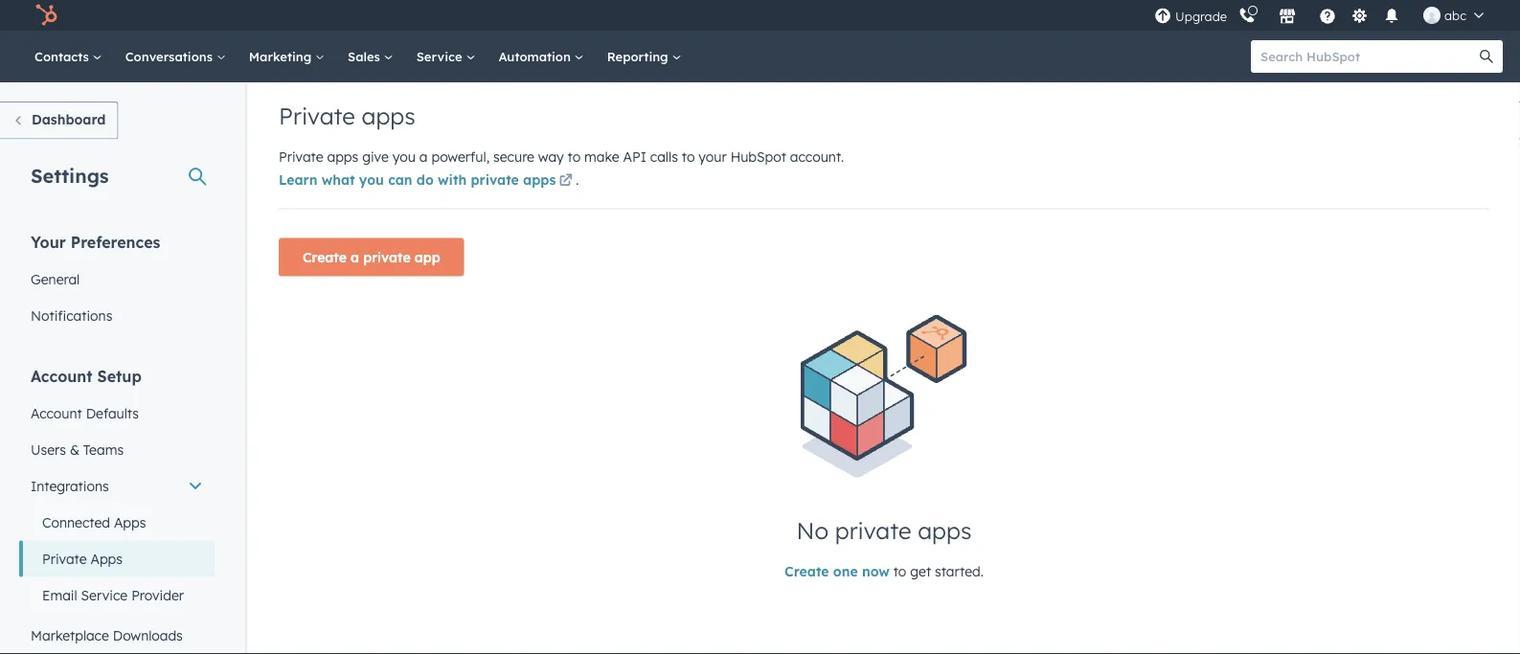 Task type: describe. For each thing, give the bounding box(es) containing it.
do
[[417, 172, 434, 188]]

provider
[[131, 587, 184, 604]]

apps up what
[[327, 149, 359, 165]]

teams
[[83, 441, 124, 458]]

email
[[42, 587, 77, 604]]

link opens in a new window image
[[559, 175, 573, 188]]

service link
[[405, 31, 487, 82]]

apps up give
[[362, 102, 416, 130]]

your
[[31, 232, 66, 252]]

marketplace downloads link
[[19, 618, 215, 654]]

app
[[415, 249, 441, 265]]

sales
[[348, 48, 384, 64]]

hubspot
[[731, 149, 787, 165]]

link opens in a new window image
[[559, 170, 573, 193]]

upgrade
[[1176, 9, 1228, 24]]

automation
[[499, 48, 575, 64]]

1 horizontal spatial service
[[417, 48, 466, 64]]

your
[[699, 149, 727, 165]]

marketing link
[[237, 31, 336, 82]]

private apps
[[42, 551, 123, 567]]

a inside 'button'
[[351, 249, 359, 265]]

apps inside alert
[[918, 517, 972, 545]]

setup
[[97, 367, 142, 386]]

what
[[322, 172, 355, 188]]

abc
[[1445, 7, 1467, 23]]

preferences
[[71, 232, 160, 252]]

integrations button
[[19, 468, 215, 505]]

abc button
[[1413, 0, 1496, 31]]

get
[[911, 564, 932, 580]]

0 vertical spatial a
[[420, 149, 428, 165]]

calls
[[651, 149, 678, 165]]

search image
[[1481, 50, 1494, 63]]

to inside no private apps alert
[[894, 564, 907, 580]]

account setup
[[31, 367, 142, 386]]

service inside account setup element
[[81, 587, 128, 604]]

settings
[[31, 163, 109, 187]]

private apps give you a powerful, secure way to make api calls to your hubspot account.
[[279, 149, 845, 165]]

calling icon button
[[1232, 3, 1264, 28]]

private inside 'button'
[[363, 249, 411, 265]]

create one now to get started.
[[785, 564, 984, 580]]

&
[[70, 441, 79, 458]]

account defaults link
[[19, 395, 215, 432]]

create for create a private app
[[303, 249, 347, 265]]

hubspot link
[[23, 4, 72, 27]]

account for account setup
[[31, 367, 93, 386]]

users & teams link
[[19, 432, 215, 468]]

.
[[576, 172, 579, 188]]

with
[[438, 172, 467, 188]]

search button
[[1471, 40, 1504, 73]]

1 horizontal spatial to
[[682, 149, 695, 165]]

general
[[31, 271, 80, 288]]

integrations
[[31, 478, 109, 495]]

hubspot image
[[35, 4, 58, 27]]

apps inside 'link'
[[523, 172, 556, 188]]

private for private apps give you a powerful, secure way to make api calls to your hubspot account.
[[279, 149, 324, 165]]

no private apps alert
[[279, 315, 1490, 584]]

contacts link
[[23, 31, 114, 82]]

account defaults
[[31, 405, 139, 422]]

notifications image
[[1384, 9, 1401, 26]]

gary orlando image
[[1424, 7, 1441, 24]]

0 horizontal spatial to
[[568, 149, 581, 165]]

apps for connected apps
[[114, 514, 146, 531]]

0 vertical spatial you
[[393, 149, 416, 165]]

connected
[[42, 514, 110, 531]]



Task type: vqa. For each thing, say whether or not it's contained in the screenshot.
Calling Icon
yes



Task type: locate. For each thing, give the bounding box(es) containing it.
apps down integrations button
[[114, 514, 146, 531]]

private down marketing link
[[279, 102, 355, 130]]

marketplace
[[31, 627, 109, 644]]

to right 'way'
[[568, 149, 581, 165]]

account setup element
[[19, 366, 215, 655]]

1 horizontal spatial private
[[471, 172, 519, 188]]

private down secure
[[471, 172, 519, 188]]

0 horizontal spatial create
[[303, 249, 347, 265]]

learn
[[279, 172, 318, 188]]

your preferences element
[[19, 231, 215, 334]]

contacts
[[35, 48, 93, 64]]

0 vertical spatial service
[[417, 48, 466, 64]]

conversations link
[[114, 31, 237, 82]]

1 vertical spatial service
[[81, 587, 128, 604]]

private inside 'link'
[[471, 172, 519, 188]]

started.
[[935, 564, 984, 580]]

can
[[388, 172, 413, 188]]

0 vertical spatial private
[[471, 172, 519, 188]]

0 vertical spatial apps
[[114, 514, 146, 531]]

your preferences
[[31, 232, 160, 252]]

create a private app button
[[279, 238, 465, 276]]

private for private apps
[[42, 551, 87, 567]]

help button
[[1312, 0, 1345, 31]]

powerful,
[[432, 149, 490, 165]]

upgrade image
[[1155, 8, 1172, 25]]

private inside alert
[[835, 517, 912, 545]]

apps
[[114, 514, 146, 531], [91, 551, 123, 567]]

no private apps
[[797, 517, 972, 545]]

1 vertical spatial private
[[363, 249, 411, 265]]

0 horizontal spatial service
[[81, 587, 128, 604]]

private inside private apps link
[[42, 551, 87, 567]]

private up the learn
[[279, 149, 324, 165]]

users
[[31, 441, 66, 458]]

2 horizontal spatial private
[[835, 517, 912, 545]]

0 vertical spatial create
[[303, 249, 347, 265]]

private
[[279, 102, 355, 130], [279, 149, 324, 165], [42, 551, 87, 567]]

1 vertical spatial a
[[351, 249, 359, 265]]

email service provider
[[42, 587, 184, 604]]

1 horizontal spatial you
[[393, 149, 416, 165]]

0 horizontal spatial a
[[351, 249, 359, 265]]

apps up "email service provider"
[[91, 551, 123, 567]]

conversations
[[125, 48, 216, 64]]

notifications button
[[1376, 0, 1409, 31]]

private apps link
[[19, 541, 215, 577]]

notifications link
[[19, 298, 215, 334]]

apps up started.
[[918, 517, 972, 545]]

apps down 'way'
[[523, 172, 556, 188]]

give
[[362, 149, 389, 165]]

menu containing abc
[[1153, 0, 1498, 31]]

service
[[417, 48, 466, 64], [81, 587, 128, 604]]

secure
[[494, 149, 535, 165]]

menu
[[1153, 0, 1498, 31]]

downloads
[[113, 627, 183, 644]]

1 horizontal spatial a
[[420, 149, 428, 165]]

create a private app
[[303, 249, 441, 265]]

to right calls
[[682, 149, 695, 165]]

Search HubSpot search field
[[1252, 40, 1486, 73]]

one
[[834, 564, 858, 580]]

2 horizontal spatial to
[[894, 564, 907, 580]]

1 horizontal spatial create
[[785, 564, 830, 580]]

create left one
[[785, 564, 830, 580]]

email service provider link
[[19, 577, 215, 614]]

create
[[303, 249, 347, 265], [785, 564, 830, 580]]

defaults
[[86, 405, 139, 422]]

account.
[[790, 149, 845, 165]]

private apps
[[279, 102, 416, 130]]

marketing
[[249, 48, 315, 64]]

dashboard link
[[0, 102, 118, 139]]

create down what
[[303, 249, 347, 265]]

1 vertical spatial create
[[785, 564, 830, 580]]

0 vertical spatial account
[[31, 367, 93, 386]]

2 vertical spatial private
[[835, 517, 912, 545]]

account up account defaults
[[31, 367, 93, 386]]

private for private apps
[[279, 102, 355, 130]]

calling icon image
[[1239, 7, 1256, 25]]

0 horizontal spatial you
[[359, 172, 384, 188]]

notifications
[[31, 307, 113, 324]]

a up do
[[420, 149, 428, 165]]

service down private apps link
[[81, 587, 128, 604]]

a left "app"
[[351, 249, 359, 265]]

1 vertical spatial account
[[31, 405, 82, 422]]

account
[[31, 367, 93, 386], [31, 405, 82, 422]]

create inside 'button'
[[303, 249, 347, 265]]

a
[[420, 149, 428, 165], [351, 249, 359, 265]]

settings image
[[1352, 8, 1369, 25]]

learn what you can do with private apps link
[[279, 170, 576, 193]]

service right sales link
[[417, 48, 466, 64]]

0 horizontal spatial private
[[363, 249, 411, 265]]

reporting
[[607, 48, 672, 64]]

automation link
[[487, 31, 596, 82]]

api
[[623, 149, 647, 165]]

1 vertical spatial you
[[359, 172, 384, 188]]

2 account from the top
[[31, 405, 82, 422]]

settings link
[[1348, 5, 1372, 25]]

1 account from the top
[[31, 367, 93, 386]]

to
[[568, 149, 581, 165], [682, 149, 695, 165], [894, 564, 907, 580]]

account for account defaults
[[31, 405, 82, 422]]

apps for private apps
[[91, 551, 123, 567]]

0 vertical spatial private
[[279, 102, 355, 130]]

private up the email
[[42, 551, 87, 567]]

way
[[538, 149, 564, 165]]

create for create one now to get started.
[[785, 564, 830, 580]]

to left get
[[894, 564, 907, 580]]

general link
[[19, 261, 215, 298]]

marketplaces image
[[1279, 9, 1297, 26]]

dashboard
[[32, 111, 106, 128]]

1 vertical spatial private
[[279, 149, 324, 165]]

no
[[797, 517, 829, 545]]

you down give
[[359, 172, 384, 188]]

private
[[471, 172, 519, 188], [363, 249, 411, 265], [835, 517, 912, 545]]

1 vertical spatial apps
[[91, 551, 123, 567]]

marketplace downloads
[[31, 627, 183, 644]]

you
[[393, 149, 416, 165], [359, 172, 384, 188]]

reporting link
[[596, 31, 693, 82]]

create inside no private apps alert
[[785, 564, 830, 580]]

apps
[[362, 102, 416, 130], [327, 149, 359, 165], [523, 172, 556, 188], [918, 517, 972, 545]]

now
[[862, 564, 890, 580]]

private up now
[[835, 517, 912, 545]]

connected apps link
[[19, 505, 215, 541]]

you up can
[[393, 149, 416, 165]]

2 vertical spatial private
[[42, 551, 87, 567]]

create one now button
[[785, 561, 890, 584]]

connected apps
[[42, 514, 146, 531]]

make
[[585, 149, 620, 165]]

help image
[[1320, 9, 1337, 26]]

marketplaces button
[[1268, 0, 1308, 31]]

sales link
[[336, 31, 405, 82]]

users & teams
[[31, 441, 124, 458]]

account up users
[[31, 405, 82, 422]]

private left "app"
[[363, 249, 411, 265]]

you inside 'link'
[[359, 172, 384, 188]]

learn what you can do with private apps
[[279, 172, 556, 188]]



